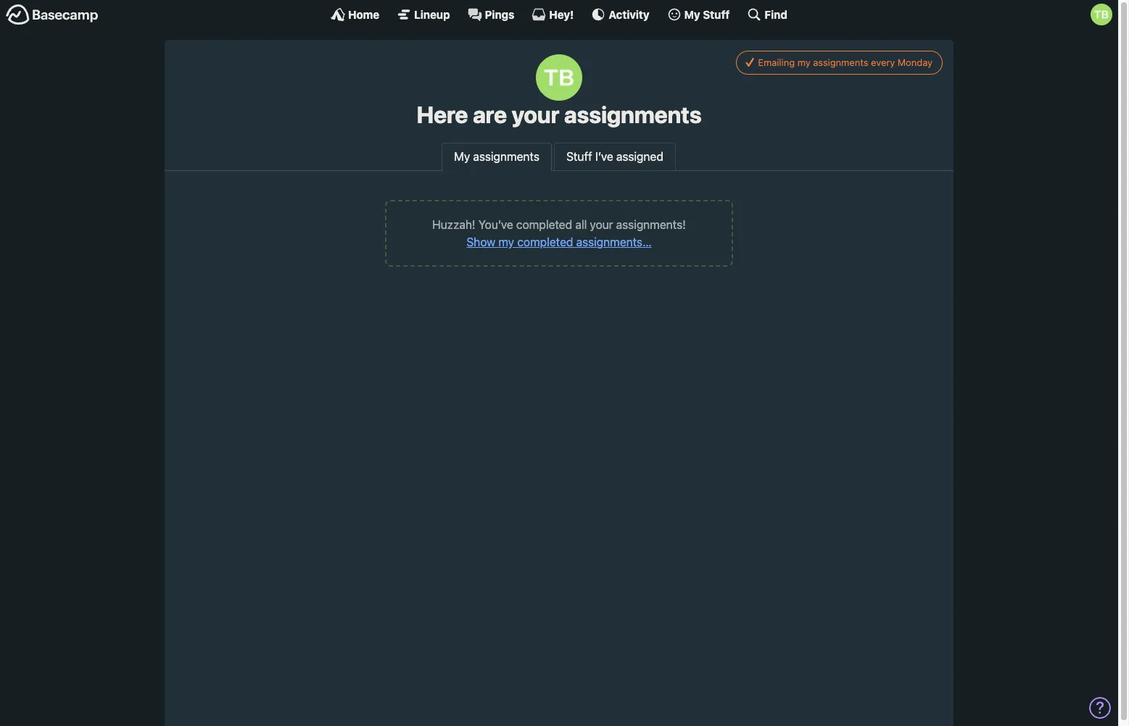 Task type: locate. For each thing, give the bounding box(es) containing it.
my down here
[[454, 150, 470, 163]]

2 horizontal spatial assignments
[[813, 56, 868, 68]]

assignments…
[[576, 236, 652, 249]]

hey!
[[549, 8, 574, 21]]

my assignments link
[[442, 143, 552, 172]]

stuff left the find popup button
[[703, 8, 730, 21]]

1 horizontal spatial your
[[590, 218, 613, 231]]

your right all
[[590, 218, 613, 231]]

1 vertical spatial tim burton image
[[536, 54, 582, 101]]

1 vertical spatial assignments
[[564, 101, 702, 128]]

lineup
[[414, 8, 450, 21]]

1 horizontal spatial my
[[798, 56, 811, 68]]

0 vertical spatial my
[[684, 8, 700, 21]]

0 vertical spatial assignments
[[813, 56, 868, 68]]

i've
[[595, 150, 613, 163]]

0 horizontal spatial my
[[454, 150, 470, 163]]

emailing my assignments every monday button
[[736, 51, 943, 74]]

my
[[798, 56, 811, 68], [499, 236, 514, 249]]

stuff i've assigned
[[566, 150, 663, 163]]

assigned
[[616, 150, 663, 163]]

assignments left every
[[813, 56, 868, 68]]

stuff inside 'popup button'
[[703, 8, 730, 21]]

your right the "are"
[[512, 101, 559, 128]]

your
[[512, 101, 559, 128], [590, 218, 613, 231]]

1 horizontal spatial tim burton image
[[1091, 4, 1113, 25]]

pings button
[[467, 7, 514, 22]]

completed up show my completed assignments… link
[[516, 218, 572, 231]]

you've
[[479, 218, 513, 231]]

0 vertical spatial stuff
[[703, 8, 730, 21]]

0 horizontal spatial my
[[499, 236, 514, 249]]

my down 'you've'
[[499, 236, 514, 249]]

my
[[684, 8, 700, 21], [454, 150, 470, 163]]

1 vertical spatial my
[[499, 236, 514, 249]]

assignments
[[813, 56, 868, 68], [564, 101, 702, 128], [473, 150, 539, 163]]

0 vertical spatial your
[[512, 101, 559, 128]]

1 vertical spatial stuff
[[566, 150, 592, 163]]

every
[[871, 56, 895, 68]]

here
[[417, 101, 468, 128]]

assignments inside button
[[813, 56, 868, 68]]

0 vertical spatial tim burton image
[[1091, 4, 1113, 25]]

my inside huzzah! you've completed all your assignments! show my completed assignments…
[[499, 236, 514, 249]]

my inside emailing my assignments every monday button
[[798, 56, 811, 68]]

my right activity
[[684, 8, 700, 21]]

stuff i've assigned link
[[554, 143, 676, 171]]

my stuff button
[[667, 7, 730, 22]]

here are your assignments
[[417, 101, 702, 128]]

completed right show
[[517, 236, 573, 249]]

1 horizontal spatial my
[[684, 8, 700, 21]]

are
[[473, 101, 507, 128]]

1 vertical spatial my
[[454, 150, 470, 163]]

0 horizontal spatial stuff
[[566, 150, 592, 163]]

tim burton image
[[1091, 4, 1113, 25], [536, 54, 582, 101]]

completed
[[516, 218, 572, 231], [517, 236, 573, 249]]

stuff left i've
[[566, 150, 592, 163]]

1 horizontal spatial stuff
[[703, 8, 730, 21]]

assignments down the "are"
[[473, 150, 539, 163]]

find button
[[747, 7, 788, 22]]

hey! button
[[532, 7, 574, 22]]

activity
[[609, 8, 650, 21]]

1 vertical spatial your
[[590, 218, 613, 231]]

assignments up assigned
[[564, 101, 702, 128]]

0 horizontal spatial tim burton image
[[536, 54, 582, 101]]

my for my stuff
[[684, 8, 700, 21]]

my for my assignments
[[454, 150, 470, 163]]

home link
[[331, 7, 379, 22]]

stuff
[[703, 8, 730, 21], [566, 150, 592, 163]]

0 vertical spatial my
[[798, 56, 811, 68]]

my inside 'popup button'
[[684, 8, 700, 21]]

emailing my assignments every monday
[[758, 56, 933, 68]]

switch accounts image
[[6, 4, 99, 26]]

0 horizontal spatial assignments
[[473, 150, 539, 163]]

my right the emailing
[[798, 56, 811, 68]]



Task type: vqa. For each thing, say whether or not it's contained in the screenshot.
2nd n
no



Task type: describe. For each thing, give the bounding box(es) containing it.
my stuff
[[684, 8, 730, 21]]

lineup link
[[397, 7, 450, 22]]

your inside huzzah! you've completed all your assignments! show my completed assignments…
[[590, 218, 613, 231]]

main element
[[0, 0, 1118, 28]]

0 vertical spatial completed
[[516, 218, 572, 231]]

2 vertical spatial assignments
[[473, 150, 539, 163]]

huzzah!
[[432, 218, 476, 231]]

0 horizontal spatial your
[[512, 101, 559, 128]]

1 vertical spatial completed
[[517, 236, 573, 249]]

huzzah! you've completed all your assignments! show my completed assignments…
[[432, 218, 686, 249]]

show
[[467, 236, 496, 249]]

my assignments
[[454, 150, 539, 163]]

1 horizontal spatial assignments
[[564, 101, 702, 128]]

all
[[575, 218, 587, 231]]

assignments!
[[616, 218, 686, 231]]

show my completed assignments… link
[[467, 236, 652, 249]]

activity link
[[591, 7, 650, 22]]

emailing
[[758, 56, 795, 68]]

stuff inside 'link'
[[566, 150, 592, 163]]

find
[[765, 8, 788, 21]]

monday
[[898, 56, 933, 68]]

home
[[348, 8, 379, 21]]

pings
[[485, 8, 514, 21]]



